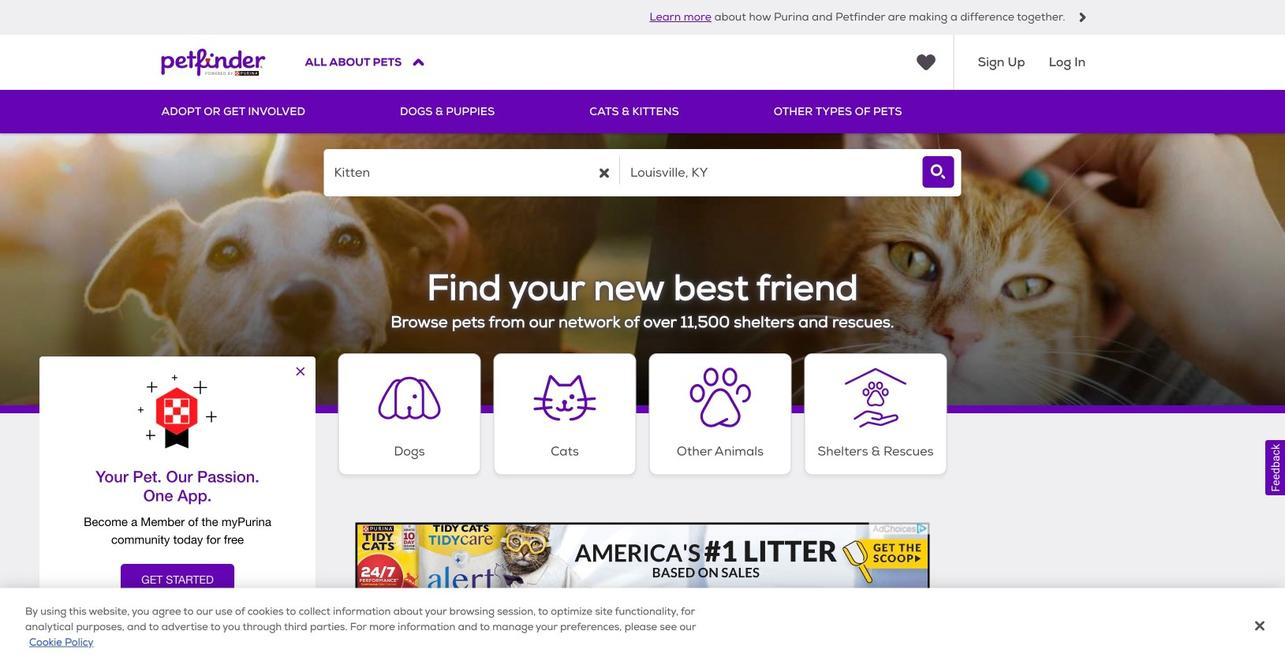 Task type: describe. For each thing, give the bounding box(es) containing it.
advertisement element
[[356, 523, 930, 594]]

Enter City, State, or ZIP text field
[[620, 149, 916, 197]]



Task type: locate. For each thing, give the bounding box(es) containing it.
9c2b2 image
[[1079, 13, 1088, 22]]

primary element
[[161, 90, 1124, 133]]

Search Terrier, Kitten, etc. text field
[[324, 149, 620, 197]]

privacy alert dialog
[[0, 588, 1286, 669]]

petfinder logo image
[[161, 35, 266, 90]]



Task type: vqa. For each thing, say whether or not it's contained in the screenshot.
first 22512 image from the bottom
no



